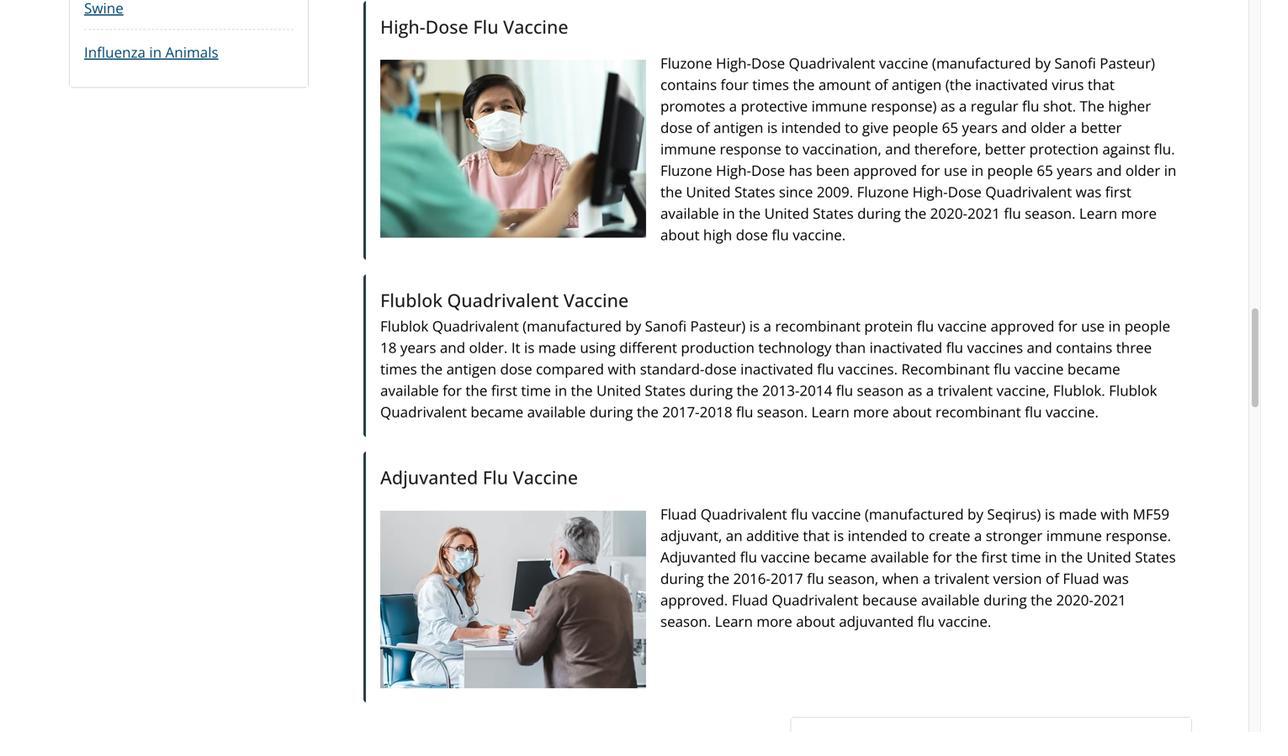 Task type: describe. For each thing, give the bounding box(es) containing it.
1 vertical spatial flublok
[[380, 317, 429, 336]]

1 vertical spatial fluzone
[[660, 161, 712, 180]]

0 horizontal spatial older
[[1031, 118, 1066, 137]]

1 vertical spatial recombinant
[[936, 402, 1021, 422]]

a up technology
[[764, 317, 772, 336]]

times inside flublok quadrivalent vaccine flublok quadrivalent (manufactured by sanofi pasteur) is a recombinant protein flu vaccine approved for use in people 18 years and older. it is made using different production technology than inactivated flu vaccines and contains three times the antigen dose compared with standard-dose inactivated flu vaccines. recombinant flu vaccine became available for the first time in the united states during the 2013-2014 flu season as a trivalent vaccine, flublok. flublok quadrivalent became available during the 2017-2018 flu season. learn more about recombinant flu vaccine.
[[380, 359, 417, 379]]

for inside fluad quadrivalent flu vaccine (manufactured by seqirus) is made with mf59 adjuvant, an additive that is intended to create a stronger immune response. adjuvanted flu vaccine became available for the first time in the united states during the 2016-2017 flu season, when a trivalent version of fluad was approved. fluad quadrivalent because available during the 2020-2021 season. learn more about adjuvanted flu vaccine.
[[933, 547, 952, 567]]

season,
[[828, 569, 879, 588]]

first inside fluad quadrivalent flu vaccine (manufactured by seqirus) is made with mf59 adjuvant, an additive that is intended to create a stronger immune response. adjuvanted flu vaccine became available for the first time in the united states during the 2016-2017 flu season, when a trivalent version of fluad was approved. fluad quadrivalent because available during the 2020-2021 season. learn more about adjuvanted flu vaccine.
[[981, 547, 1008, 567]]

1 vertical spatial people
[[987, 161, 1033, 180]]

immune inside fluad quadrivalent flu vaccine (manufactured by seqirus) is made with mf59 adjuvant, an additive that is intended to create a stronger immune response. adjuvanted flu vaccine became available for the first time in the united states during the 2016-2017 flu season, when a trivalent version of fluad was approved. fluad quadrivalent because available during the 2020-2021 season. learn more about adjuvanted flu vaccine.
[[1046, 526, 1102, 545]]

first inside flublok quadrivalent vaccine flublok quadrivalent (manufactured by sanofi pasteur) is a recombinant protein flu vaccine approved for use in people 18 years and older. it is made using different production technology than inactivated flu vaccines and contains three times the antigen dose compared with standard-dose inactivated flu vaccines. recombinant flu vaccine became available for the first time in the united states during the 2013-2014 flu season as a trivalent vaccine, flublok. flublok quadrivalent became available during the 2017-2018 flu season. learn more about recombinant flu vaccine.
[[491, 381, 517, 400]]

it
[[511, 338, 521, 357]]

1 vertical spatial inactivated
[[870, 338, 943, 357]]

during down version
[[984, 590, 1027, 610]]

with inside flublok quadrivalent vaccine flublok quadrivalent (manufactured by sanofi pasteur) is a recombinant protein flu vaccine approved for use in people 18 years and older. it is made using different production technology than inactivated flu vaccines and contains three times the antigen dose compared with standard-dose inactivated flu vaccines. recombinant flu vaccine became available for the first time in the united states during the 2013-2014 flu season as a trivalent vaccine, flublok. flublok quadrivalent became available during the 2017-2018 flu season. learn more about recombinant flu vaccine.
[[608, 359, 636, 379]]

season. inside fluzone high-dose quadrivalent vaccine (manufactured by sanofi pasteur) contains four times the amount of antigen (the inactivated virus that promotes a protective immune response) as a regular flu shot. the higher dose of antigen is intended to give people 65 years and older a better immune response to vaccination, and therefore, better protection against flu. fluzone high-dose has been approved for use in people 65 years and older in the united states since 2009. fluzone high-dose quadrivalent was first available in the united states during the 2020-2021 flu season. learn more about high dose flu vaccine.
[[1025, 204, 1076, 223]]

0 vertical spatial vaccine
[[503, 14, 568, 39]]

0 vertical spatial fluzone
[[660, 54, 712, 73]]

against
[[1103, 139, 1151, 159]]

quadrivalent down 2017
[[772, 590, 859, 610]]

using
[[580, 338, 616, 357]]

quadrivalent up an
[[701, 504, 787, 524]]

promotes
[[660, 96, 725, 116]]

dose down production
[[705, 359, 737, 379]]

1 horizontal spatial better
[[1081, 118, 1122, 137]]

adjuvant,
[[660, 526, 722, 545]]

protective
[[741, 96, 808, 116]]

virus
[[1052, 75, 1084, 94]]

1 horizontal spatial immune
[[812, 96, 867, 116]]

trivalent inside fluad quadrivalent flu vaccine (manufactured by seqirus) is made with mf59 adjuvant, an additive that is intended to create a stronger immune response. adjuvanted flu vaccine became available for the first time in the united states during the 2016-2017 flu season, when a trivalent version of fluad was approved. fluad quadrivalent because available during the 2020-2021 season. learn more about adjuvanted flu vaccine.
[[934, 569, 990, 588]]

1 horizontal spatial fluad
[[732, 590, 768, 610]]

vaccine for quadrivalent
[[564, 288, 629, 313]]

0 vertical spatial flublok
[[380, 288, 443, 313]]

united up high
[[686, 182, 731, 202]]

0 vertical spatial became
[[1068, 359, 1121, 379]]

high
[[703, 225, 732, 245]]

vaccine for flu
[[513, 465, 578, 490]]

1 vertical spatial flu
[[483, 465, 508, 490]]

inactivated inside fluzone high-dose quadrivalent vaccine (manufactured by sanofi pasteur) contains four times the amount of antigen (the inactivated virus that promotes a protective immune response) as a regular flu shot. the higher dose of antigen is intended to give people 65 years and older a better immune response to vaccination, and therefore, better protection against flu. fluzone high-dose has been approved for use in people 65 years and older in the united states since 2009. fluzone high-dose quadrivalent was first available in the united states during the 2020-2021 flu season. learn more about high dose flu vaccine.
[[975, 75, 1048, 94]]

vaccine up "vaccines"
[[938, 317, 987, 336]]

sanofi for vaccine
[[645, 317, 687, 336]]

vaccines
[[967, 338, 1023, 357]]

vaccine up 'season,'
[[812, 504, 861, 524]]

vaccine,
[[997, 381, 1050, 400]]

response
[[720, 139, 782, 159]]

0 vertical spatial of
[[875, 75, 888, 94]]

protection
[[1030, 139, 1099, 159]]

create
[[929, 526, 971, 545]]

about inside fluad quadrivalent flu vaccine (manufactured by seqirus) is made with mf59 adjuvant, an additive that is intended to create a stronger immune response. adjuvanted flu vaccine became available for the first time in the united states during the 2016-2017 flu season, when a trivalent version of fluad was approved. fluad quadrivalent because available during the 2020-2021 season. learn more about adjuvanted flu vaccine.
[[796, 612, 835, 631]]

0 horizontal spatial to
[[785, 139, 799, 159]]

2 horizontal spatial antigen
[[892, 75, 942, 94]]

and down regular
[[1002, 118, 1027, 137]]

during up 2018
[[690, 381, 733, 400]]

than
[[835, 338, 866, 357]]

0 vertical spatial adjuvanted
[[380, 465, 478, 490]]

learn inside fluad quadrivalent flu vaccine (manufactured by seqirus) is made with mf59 adjuvant, an additive that is intended to create a stronger immune response. adjuvanted flu vaccine became available for the first time in the united states during the 2016-2017 flu season, when a trivalent version of fluad was approved. fluad quadrivalent because available during the 2020-2021 season. learn more about adjuvanted flu vaccine.
[[715, 612, 753, 631]]

flu.
[[1154, 139, 1175, 159]]

additive
[[746, 526, 799, 545]]

time inside flublok quadrivalent vaccine flublok quadrivalent (manufactured by sanofi pasteur) is a recombinant protein flu vaccine approved for use in people 18 years and older. it is made using different production technology than inactivated flu vaccines and contains three times the antigen dose compared with standard-dose inactivated flu vaccines. recombinant flu vaccine became available for the first time in the united states during the 2013-2014 flu season as a trivalent vaccine, flublok. flublok quadrivalent became available during the 2017-2018 flu season. learn more about recombinant flu vaccine.
[[521, 381, 551, 400]]

three
[[1116, 338, 1152, 357]]

and down against
[[1097, 161, 1122, 180]]

available up when
[[871, 547, 929, 567]]

0 vertical spatial flu
[[473, 14, 499, 39]]

united inside flublok quadrivalent vaccine flublok quadrivalent (manufactured by sanofi pasteur) is a recombinant protein flu vaccine approved for use in people 18 years and older. it is made using different production technology than inactivated flu vaccines and contains three times the antigen dose compared with standard-dose inactivated flu vaccines. recombinant flu vaccine became available for the first time in the united states during the 2013-2014 flu season as a trivalent vaccine, flublok. flublok quadrivalent became available during the 2017-2018 flu season. learn more about recombinant flu vaccine.
[[597, 381, 641, 400]]

by inside fluad quadrivalent flu vaccine (manufactured by seqirus) is made with mf59 adjuvant, an additive that is intended to create a stronger immune response. adjuvanted flu vaccine became available for the first time in the united states during the 2016-2017 flu season, when a trivalent version of fluad was approved. fluad quadrivalent because available during the 2020-2021 season. learn more about adjuvanted flu vaccine.
[[968, 504, 984, 524]]

0 vertical spatial people
[[893, 118, 938, 137]]

shot.
[[1043, 96, 1076, 116]]

vaccine inside fluzone high-dose quadrivalent vaccine (manufactured by sanofi pasteur) contains four times the amount of antigen (the inactivated virus that promotes a protective immune response) as a regular flu shot. the higher dose of antigen is intended to give people 65 years and older a better immune response to vaccination, and therefore, better protection against flu. fluzone high-dose has been approved for use in people 65 years and older in the united states since 2009. fluzone high-dose quadrivalent was first available in the united states during the 2020-2021 flu season. learn more about high dose flu vaccine.
[[879, 54, 929, 73]]

united down since
[[765, 204, 809, 223]]

is right it
[[524, 338, 535, 357]]

first inside fluzone high-dose quadrivalent vaccine (manufactured by sanofi pasteur) contains four times the amount of antigen (the inactivated virus that promotes a protective immune response) as a regular flu shot. the higher dose of antigen is intended to give people 65 years and older a better immune response to vaccination, and therefore, better protection against flu. fluzone high-dose has been approved for use in people 65 years and older in the united states since 2009. fluzone high-dose quadrivalent was first available in the united states during the 2020-2021 flu season. learn more about high dose flu vaccine.
[[1105, 182, 1132, 202]]

0 horizontal spatial fluad
[[660, 504, 697, 524]]

technology
[[758, 338, 832, 357]]

2009.
[[817, 182, 853, 202]]

response.
[[1106, 526, 1171, 545]]

0 horizontal spatial inactivated
[[741, 359, 813, 379]]

use inside flublok quadrivalent vaccine flublok quadrivalent (manufactured by sanofi pasteur) is a recombinant protein flu vaccine approved for use in people 18 years and older. it is made using different production technology than inactivated flu vaccines and contains three times the antigen dose compared with standard-dose inactivated flu vaccines. recombinant flu vaccine became available for the first time in the united states during the 2013-2014 flu season as a trivalent vaccine, flublok. flublok quadrivalent became available during the 2017-2018 flu season. learn more about recombinant flu vaccine.
[[1081, 317, 1105, 336]]

2 vertical spatial flublok
[[1109, 381, 1157, 400]]

made inside fluad quadrivalent flu vaccine (manufactured by seqirus) is made with mf59 adjuvant, an additive that is intended to create a stronger immune response. adjuvanted flu vaccine became available for the first time in the united states during the 2016-2017 flu season, when a trivalent version of fluad was approved. fluad quadrivalent because available during the 2020-2021 season. learn more about adjuvanted flu vaccine.
[[1059, 504, 1097, 524]]

season. inside fluad quadrivalent flu vaccine (manufactured by seqirus) is made with mf59 adjuvant, an additive that is intended to create a stronger immune response. adjuvanted flu vaccine became available for the first time in the united states during the 2016-2017 flu season, when a trivalent version of fluad was approved. fluad quadrivalent because available during the 2020-2021 season. learn more about adjuvanted flu vaccine.
[[660, 612, 711, 631]]

0 vertical spatial recombinant
[[775, 317, 861, 336]]

2021 inside fluad quadrivalent flu vaccine (manufactured by seqirus) is made with mf59 adjuvant, an additive that is intended to create a stronger immune response. adjuvanted flu vaccine became available for the first time in the united states during the 2016-2017 flu season, when a trivalent version of fluad was approved. fluad quadrivalent because available during the 2020-2021 season. learn more about adjuvanted flu vaccine.
[[1094, 590, 1126, 610]]

was inside fluad quadrivalent flu vaccine (manufactured by seqirus) is made with mf59 adjuvant, an additive that is intended to create a stronger immune response. adjuvanted flu vaccine became available for the first time in the united states during the 2016-2017 flu season, when a trivalent version of fluad was approved. fluad quadrivalent because available during the 2020-2021 season. learn more about adjuvanted flu vaccine.
[[1103, 569, 1129, 588]]

people inside flublok quadrivalent vaccine flublok quadrivalent (manufactured by sanofi pasteur) is a recombinant protein flu vaccine approved for use in people 18 years and older. it is made using different production technology than inactivated flu vaccines and contains three times the antigen dose compared with standard-dose inactivated flu vaccines. recombinant flu vaccine became available for the first time in the united states during the 2013-2014 flu season as a trivalent vaccine, flublok. flublok quadrivalent became available during the 2017-2018 flu season. learn more about recombinant flu vaccine.
[[1125, 317, 1171, 336]]

available down 18
[[380, 381, 439, 400]]

as inside fluzone high-dose quadrivalent vaccine (manufactured by sanofi pasteur) contains four times the amount of antigen (the inactivated virus that promotes a protective immune response) as a regular flu shot. the higher dose of antigen is intended to give people 65 years and older a better immune response to vaccination, and therefore, better protection against flu. fluzone high-dose has been approved for use in people 65 years and older in the united states since 2009. fluzone high-dose quadrivalent was first available in the united states during the 2020-2021 flu season. learn more about high dose flu vaccine.
[[941, 96, 955, 116]]

quadrivalent down 18
[[380, 402, 467, 422]]

to inside fluad quadrivalent flu vaccine (manufactured by seqirus) is made with mf59 adjuvant, an additive that is intended to create a stronger immune response. adjuvanted flu vaccine became available for the first time in the united states during the 2016-2017 flu season, when a trivalent version of fluad was approved. fluad quadrivalent because available during the 2020-2021 season. learn more about adjuvanted flu vaccine.
[[911, 526, 925, 545]]

quadrivalent up older.
[[432, 317, 519, 336]]

mf59
[[1133, 504, 1170, 524]]

a down the four
[[729, 96, 737, 116]]

that inside fluzone high-dose quadrivalent vaccine (manufactured by sanofi pasteur) contains four times the amount of antigen (the inactivated virus that promotes a protective immune response) as a regular flu shot. the higher dose of antigen is intended to give people 65 years and older a better immune response to vaccination, and therefore, better protection against flu. fluzone high-dose has been approved for use in people 65 years and older in the united states since 2009. fluzone high-dose quadrivalent was first available in the united states during the 2020-2021 flu season. learn more about high dose flu vaccine.
[[1088, 75, 1115, 94]]

contains inside fluzone high-dose quadrivalent vaccine (manufactured by sanofi pasteur) contains four times the amount of antigen (the inactivated virus that promotes a protective immune response) as a regular flu shot. the higher dose of antigen is intended to give people 65 years and older a better immune response to vaccination, and therefore, better protection against flu. fluzone high-dose has been approved for use in people 65 years and older in the united states since 2009. fluzone high-dose quadrivalent was first available in the united states during the 2020-2021 flu season. learn more about high dose flu vaccine.
[[660, 75, 717, 94]]

adjuvanted
[[839, 612, 914, 631]]

0 vertical spatial years
[[962, 118, 998, 137]]

patient talking to doctor image
[[380, 511, 646, 688]]

2013-
[[762, 381, 800, 400]]

2018
[[700, 402, 732, 422]]

more inside fluzone high-dose quadrivalent vaccine (manufactured by sanofi pasteur) contains four times the amount of antigen (the inactivated virus that promotes a protective immune response) as a regular flu shot. the higher dose of antigen is intended to give people 65 years and older a better immune response to vaccination, and therefore, better protection against flu. fluzone high-dose has been approved for use in people 65 years and older in the united states since 2009. fluzone high-dose quadrivalent was first available in the united states during the 2020-2021 flu season. learn more about high dose flu vaccine.
[[1121, 204, 1157, 223]]

quadrivalent up it
[[447, 288, 559, 313]]

quadrivalent down protection
[[985, 182, 1072, 202]]

trivalent inside flublok quadrivalent vaccine flublok quadrivalent (manufactured by sanofi pasteur) is a recombinant protein flu vaccine approved for use in people 18 years and older. it is made using different production technology than inactivated flu vaccines and contains three times the antigen dose compared with standard-dose inactivated flu vaccines. recombinant flu vaccine became available for the first time in the united states during the 2013-2014 flu season as a trivalent vaccine, flublok. flublok quadrivalent became available during the 2017-2018 flu season. learn more about recombinant flu vaccine.
[[938, 381, 993, 400]]

1 vertical spatial immune
[[660, 139, 716, 159]]

therefore,
[[914, 139, 981, 159]]

approved inside flublok quadrivalent vaccine flublok quadrivalent (manufactured by sanofi pasteur) is a recombinant protein flu vaccine approved for use in people 18 years and older. it is made using different production technology than inactivated flu vaccines and contains three times the antigen dose compared with standard-dose inactivated flu vaccines. recombinant flu vaccine became available for the first time in the united states during the 2013-2014 flu season as a trivalent vaccine, flublok. flublok quadrivalent became available during the 2017-2018 flu season. learn more about recombinant flu vaccine.
[[991, 317, 1055, 336]]

four
[[721, 75, 749, 94]]

1 vertical spatial better
[[985, 139, 1026, 159]]

influenza in animals link
[[84, 42, 218, 62]]

response)
[[871, 96, 937, 116]]

2 horizontal spatial years
[[1057, 161, 1093, 180]]

when
[[882, 569, 919, 588]]

vaccination,
[[803, 139, 882, 159]]

became inside fluad quadrivalent flu vaccine (manufactured by seqirus) is made with mf59 adjuvant, an additive that is intended to create a stronger immune response. adjuvanted flu vaccine became available for the first time in the united states during the 2016-2017 flu season, when a trivalent version of fluad was approved. fluad quadrivalent because available during the 2020-2021 season. learn more about adjuvanted flu vaccine.
[[814, 547, 867, 567]]

has
[[789, 161, 812, 180]]

adjuvanted flu vaccine
[[380, 465, 578, 490]]

(manufactured inside fluad quadrivalent flu vaccine (manufactured by seqirus) is made with mf59 adjuvant, an additive that is intended to create a stronger immune response. adjuvanted flu vaccine became available for the first time in the united states during the 2016-2017 flu season, when a trivalent version of fluad was approved. fluad quadrivalent because available during the 2020-2021 season. learn more about adjuvanted flu vaccine.
[[865, 504, 964, 524]]

is right seqirus) at the bottom of the page
[[1045, 504, 1055, 524]]

quadrivalent up amount
[[789, 54, 876, 73]]

high-dose flu vaccine
[[380, 14, 568, 39]]

recombinant
[[902, 359, 990, 379]]

states left since
[[735, 182, 775, 202]]

pasteur) for vaccine
[[690, 317, 746, 336]]

because
[[862, 590, 918, 610]]

by for dose
[[1035, 54, 1051, 73]]

(manufactured for vaccine
[[523, 317, 622, 336]]

animals
[[165, 42, 218, 62]]

is up production
[[749, 317, 760, 336]]

and left older.
[[440, 338, 465, 357]]

1 vertical spatial became
[[471, 402, 524, 422]]



Task type: locate. For each thing, give the bounding box(es) containing it.
2 horizontal spatial people
[[1125, 317, 1171, 336]]

years right 18
[[400, 338, 436, 357]]

season. inside flublok quadrivalent vaccine flublok quadrivalent (manufactured by sanofi pasteur) is a recombinant protein flu vaccine approved for use in people 18 years and older. it is made using different production technology than inactivated flu vaccines and contains three times the antigen dose compared with standard-dose inactivated flu vaccines. recombinant flu vaccine became available for the first time in the united states during the 2013-2014 flu season as a trivalent vaccine, flublok. flublok quadrivalent became available during the 2017-2018 flu season. learn more about recombinant flu vaccine.
[[757, 402, 808, 422]]

years
[[962, 118, 998, 137], [1057, 161, 1093, 180], [400, 338, 436, 357]]

1 vertical spatial 65
[[1037, 161, 1053, 180]]

0 vertical spatial better
[[1081, 118, 1122, 137]]

0 horizontal spatial time
[[521, 381, 551, 400]]

(the
[[946, 75, 972, 94]]

2020- inside fluzone high-dose quadrivalent vaccine (manufactured by sanofi pasteur) contains four times the amount of antigen (the inactivated virus that promotes a protective immune response) as a regular flu shot. the higher dose of antigen is intended to give people 65 years and older a better immune response to vaccination, and therefore, better protection against flu. fluzone high-dose has been approved for use in people 65 years and older in the united states since 2009. fluzone high-dose quadrivalent was first available in the united states during the 2020-2021 flu season. learn more about high dose flu vaccine.
[[930, 204, 968, 223]]

the
[[793, 75, 815, 94], [660, 182, 682, 202], [739, 204, 761, 223], [905, 204, 927, 223], [421, 359, 443, 379], [466, 381, 488, 400], [571, 381, 593, 400], [737, 381, 759, 400], [637, 402, 659, 422], [956, 547, 978, 567], [1061, 547, 1083, 567], [708, 569, 730, 588], [1031, 590, 1053, 610]]

seqirus)
[[987, 504, 1041, 524]]

the
[[1080, 96, 1105, 116]]

a down recombinant
[[926, 381, 934, 400]]

intended inside fluad quadrivalent flu vaccine (manufactured by seqirus) is made with mf59 adjuvant, an additive that is intended to create a stronger immune response. adjuvanted flu vaccine became available for the first time in the united states during the 2016-2017 flu season, when a trivalent version of fluad was approved. fluad quadrivalent because available during the 2020-2021 season. learn more about adjuvanted flu vaccine.
[[848, 526, 908, 545]]

1 vertical spatial contains
[[1056, 338, 1113, 357]]

2 vertical spatial season.
[[660, 612, 711, 631]]

inactivated up 2013-
[[741, 359, 813, 379]]

during inside fluzone high-dose quadrivalent vaccine (manufactured by sanofi pasteur) contains four times the amount of antigen (the inactivated virus that promotes a protective immune response) as a regular flu shot. the higher dose of antigen is intended to give people 65 years and older a better immune response to vaccination, and therefore, better protection against flu. fluzone high-dose has been approved for use in people 65 years and older in the united states since 2009. fluzone high-dose quadrivalent was first available in the united states during the 2020-2021 flu season. learn more about high dose flu vaccine.
[[857, 204, 901, 223]]

first down against
[[1105, 182, 1132, 202]]

fluad
[[660, 504, 697, 524], [1063, 569, 1099, 588], [732, 590, 768, 610]]

been
[[816, 161, 850, 180]]

with up response.
[[1101, 504, 1129, 524]]

pasteur) for dose
[[1100, 54, 1155, 73]]

fluad quadrivalent flu vaccine (manufactured by seqirus) is made with mf59 adjuvant, an additive that is intended to create a stronger immune response. adjuvanted flu vaccine became available for the first time in the united states during the 2016-2017 flu season, when a trivalent version of fluad was approved. fluad quadrivalent because available during the 2020-2021 season. learn more about adjuvanted flu vaccine.
[[660, 504, 1176, 631]]

18
[[380, 338, 397, 357]]

united inside fluad quadrivalent flu vaccine (manufactured by seqirus) is made with mf59 adjuvant, an additive that is intended to create a stronger immune response. adjuvanted flu vaccine became available for the first time in the united states during the 2016-2017 flu season, when a trivalent version of fluad was approved. fluad quadrivalent because available during the 2020-2021 season. learn more about adjuvanted flu vaccine.
[[1087, 547, 1131, 567]]

1 vertical spatial years
[[1057, 161, 1093, 180]]

0 vertical spatial intended
[[781, 118, 841, 137]]

65 up therefore,
[[942, 118, 958, 137]]

2 horizontal spatial more
[[1121, 204, 1157, 223]]

1 horizontal spatial first
[[981, 547, 1008, 567]]

0 vertical spatial sanofi
[[1055, 54, 1096, 73]]

0 horizontal spatial adjuvanted
[[380, 465, 478, 490]]

a up protection
[[1069, 118, 1077, 137]]

different
[[620, 338, 677, 357]]

recombinant
[[775, 317, 861, 336], [936, 402, 1021, 422]]

about left high
[[660, 225, 700, 245]]

fluzone
[[660, 54, 712, 73], [660, 161, 712, 180], [857, 182, 909, 202]]

contains inside flublok quadrivalent vaccine flublok quadrivalent (manufactured by sanofi pasteur) is a recombinant protein flu vaccine approved for use in people 18 years and older. it is made using different production technology than inactivated flu vaccines and contains three times the antigen dose compared with standard-dose inactivated flu vaccines. recombinant flu vaccine became available for the first time in the united states during the 2013-2014 flu season as a trivalent vaccine, flublok. flublok quadrivalent became available during the 2017-2018 flu season. learn more about recombinant flu vaccine.
[[1056, 338, 1113, 357]]

2 vertical spatial by
[[968, 504, 984, 524]]

sanofi inside fluzone high-dose quadrivalent vaccine (manufactured by sanofi pasteur) contains four times the amount of antigen (the inactivated virus that promotes a protective immune response) as a regular flu shot. the higher dose of antigen is intended to give people 65 years and older a better immune response to vaccination, and therefore, better protection against flu. fluzone high-dose has been approved for use in people 65 years and older in the united states since 2009. fluzone high-dose quadrivalent was first available in the united states during the 2020-2021 flu season. learn more about high dose flu vaccine.
[[1055, 54, 1096, 73]]

states down standard-
[[645, 381, 686, 400]]

vaccine up 2017
[[761, 547, 810, 567]]

2 horizontal spatial inactivated
[[975, 75, 1048, 94]]

learn
[[1079, 204, 1118, 223], [812, 402, 850, 422], [715, 612, 753, 631]]

dose
[[660, 118, 693, 137], [736, 225, 768, 245], [500, 359, 532, 379], [705, 359, 737, 379]]

2 horizontal spatial immune
[[1046, 526, 1102, 545]]

2020-
[[930, 204, 968, 223], [1056, 590, 1094, 610]]

65
[[942, 118, 958, 137], [1037, 161, 1053, 180]]

use inside fluzone high-dose quadrivalent vaccine (manufactured by sanofi pasteur) contains four times the amount of antigen (the inactivated virus that promotes a protective immune response) as a regular flu shot. the higher dose of antigen is intended to give people 65 years and older a better immune response to vaccination, and therefore, better protection against flu. fluzone high-dose has been approved for use in people 65 years and older in the united states since 2009. fluzone high-dose quadrivalent was first available in the united states during the 2020-2021 flu season. learn more about high dose flu vaccine.
[[944, 161, 968, 180]]

dose down the promotes
[[660, 118, 693, 137]]

years down regular
[[962, 118, 998, 137]]

2017-
[[662, 402, 700, 422]]

1 vertical spatial trivalent
[[934, 569, 990, 588]]

1 vertical spatial pasteur)
[[690, 317, 746, 336]]

antigen inside flublok quadrivalent vaccine flublok quadrivalent (manufactured by sanofi pasteur) is a recombinant protein flu vaccine approved for use in people 18 years and older. it is made using different production technology than inactivated flu vaccines and contains three times the antigen dose compared with standard-dose inactivated flu vaccines. recombinant flu vaccine became available for the first time in the united states during the 2013-2014 flu season as a trivalent vaccine, flublok. flublok quadrivalent became available during the 2017-2018 flu season. learn more about recombinant flu vaccine.
[[446, 359, 496, 379]]

2020- inside fluad quadrivalent flu vaccine (manufactured by seqirus) is made with mf59 adjuvant, an additive that is intended to create a stronger immune response. adjuvanted flu vaccine became available for the first time in the united states during the 2016-2017 flu season, when a trivalent version of fluad was approved. fluad quadrivalent because available during the 2020-2021 season. learn more about adjuvanted flu vaccine.
[[1056, 590, 1094, 610]]

0 vertical spatial fluad
[[660, 504, 697, 524]]

times inside fluzone high-dose quadrivalent vaccine (manufactured by sanofi pasteur) contains four times the amount of antigen (the inactivated virus that promotes a protective immune response) as a regular flu shot. the higher dose of antigen is intended to give people 65 years and older a better immune response to vaccination, and therefore, better protection against flu. fluzone high-dose has been approved for use in people 65 years and older in the united states since 2009. fluzone high-dose quadrivalent was first available in the united states during the 2020-2021 flu season. learn more about high dose flu vaccine.
[[752, 75, 789, 94]]

2 vertical spatial first
[[981, 547, 1008, 567]]

vaccine inside flublok quadrivalent vaccine flublok quadrivalent (manufactured by sanofi pasteur) is a recombinant protein flu vaccine approved for use in people 18 years and older. it is made using different production technology than inactivated flu vaccines and contains three times the antigen dose compared with standard-dose inactivated flu vaccines. recombinant flu vaccine became available for the first time in the united states during the 2013-2014 flu season as a trivalent vaccine, flublok. flublok quadrivalent became available during the 2017-2018 flu season. learn more about recombinant flu vaccine.
[[564, 288, 629, 313]]

2 horizontal spatial became
[[1068, 359, 1121, 379]]

2 horizontal spatial learn
[[1079, 204, 1118, 223]]

antigen up response
[[714, 118, 764, 137]]

older down shot.
[[1031, 118, 1066, 137]]

available
[[660, 204, 719, 223], [380, 381, 439, 400], [527, 402, 586, 422], [871, 547, 929, 567], [921, 590, 980, 610]]

0 vertical spatial that
[[1088, 75, 1115, 94]]

became down older.
[[471, 402, 524, 422]]

and right "vaccines"
[[1027, 338, 1052, 357]]

inactivated down protein
[[870, 338, 943, 357]]

0 horizontal spatial learn
[[715, 612, 753, 631]]

0 horizontal spatial antigen
[[446, 359, 496, 379]]

times up 'protective'
[[752, 75, 789, 94]]

1 horizontal spatial older
[[1126, 161, 1161, 180]]

by for vaccine
[[625, 317, 641, 336]]

more inside fluad quadrivalent flu vaccine (manufactured by seqirus) is made with mf59 adjuvant, an additive that is intended to create a stronger immune response. adjuvanted flu vaccine became available for the first time in the united states during the 2016-2017 flu season, when a trivalent version of fluad was approved. fluad quadrivalent because available during the 2020-2021 season. learn more about adjuvanted flu vaccine.
[[757, 612, 792, 631]]

with inside fluad quadrivalent flu vaccine (manufactured by seqirus) is made with mf59 adjuvant, an additive that is intended to create a stronger immune response. adjuvanted flu vaccine became available for the first time in the united states during the 2016-2017 flu season, when a trivalent version of fluad was approved. fluad quadrivalent because available during the 2020-2021 season. learn more about adjuvanted flu vaccine.
[[1101, 504, 1129, 524]]

older.
[[469, 338, 508, 357]]

0 horizontal spatial recombinant
[[775, 317, 861, 336]]

as down (the
[[941, 96, 955, 116]]

0 vertical spatial inactivated
[[975, 75, 1048, 94]]

sanofi up virus
[[1055, 54, 1096, 73]]

of inside fluad quadrivalent flu vaccine (manufactured by seqirus) is made with mf59 adjuvant, an additive that is intended to create a stronger immune response. adjuvanted flu vaccine became available for the first time in the united states during the 2016-2017 flu season, when a trivalent version of fluad was approved. fluad quadrivalent because available during the 2020-2021 season. learn more about adjuvanted flu vaccine.
[[1046, 569, 1059, 588]]

0 vertical spatial by
[[1035, 54, 1051, 73]]

2021
[[968, 204, 1000, 223], [1094, 590, 1126, 610]]

1 vertical spatial time
[[1011, 547, 1041, 567]]

vaccine. inside fluad quadrivalent flu vaccine (manufactured by seqirus) is made with mf59 adjuvant, an additive that is intended to create a stronger immune response. adjuvanted flu vaccine became available for the first time in the united states during the 2016-2017 flu season, when a trivalent version of fluad was approved. fluad quadrivalent because available during the 2020-2021 season. learn more about adjuvanted flu vaccine.
[[939, 612, 991, 631]]

1 horizontal spatial pasteur)
[[1100, 54, 1155, 73]]

with
[[608, 359, 636, 379], [1101, 504, 1129, 524]]

about down season
[[893, 402, 932, 422]]

influenza in animals
[[84, 42, 218, 62]]

1 horizontal spatial of
[[875, 75, 888, 94]]

people down response)
[[893, 118, 938, 137]]

learn inside fluzone high-dose quadrivalent vaccine (manufactured by sanofi pasteur) contains four times the amount of antigen (the inactivated virus that promotes a protective immune response) as a regular flu shot. the higher dose of antigen is intended to give people 65 years and older a better immune response to vaccination, and therefore, better protection against flu. fluzone high-dose has been approved for use in people 65 years and older in the united states since 2009. fluzone high-dose quadrivalent was first available in the united states during the 2020-2021 flu season. learn more about high dose flu vaccine.
[[1079, 204, 1118, 223]]

(manufactured up using
[[523, 317, 622, 336]]

pasteur)
[[1100, 54, 1155, 73], [690, 317, 746, 336]]

was inside fluzone high-dose quadrivalent vaccine (manufactured by sanofi pasteur) contains four times the amount of antigen (the inactivated virus that promotes a protective immune response) as a regular flu shot. the higher dose of antigen is intended to give people 65 years and older a better immune response to vaccination, and therefore, better protection against flu. fluzone high-dose has been approved for use in people 65 years and older in the united states since 2009. fluzone high-dose quadrivalent was first available in the united states during the 2020-2021 flu season. learn more about high dose flu vaccine.
[[1076, 182, 1102, 202]]

1 horizontal spatial 2020-
[[1056, 590, 1094, 610]]

1 vertical spatial antigen
[[714, 118, 764, 137]]

vaccine. inside fluzone high-dose quadrivalent vaccine (manufactured by sanofi pasteur) contains four times the amount of antigen (the inactivated virus that promotes a protective immune response) as a regular flu shot. the higher dose of antigen is intended to give people 65 years and older a better immune response to vaccination, and therefore, better protection against flu. fluzone high-dose has been approved for use in people 65 years and older in the united states since 2009. fluzone high-dose quadrivalent was first available in the united states during the 2020-2021 flu season. learn more about high dose flu vaccine.
[[793, 225, 846, 245]]

that right additive
[[803, 526, 830, 545]]

sanofi for dose
[[1055, 54, 1096, 73]]

united down using
[[597, 381, 641, 400]]

compared
[[536, 359, 604, 379]]

vaccine
[[879, 54, 929, 73], [938, 317, 987, 336], [1015, 359, 1064, 379], [812, 504, 861, 524], [761, 547, 810, 567]]

was down response.
[[1103, 569, 1129, 588]]

0 vertical spatial 2021
[[968, 204, 1000, 223]]

2021 inside fluzone high-dose quadrivalent vaccine (manufactured by sanofi pasteur) contains four times the amount of antigen (the inactivated virus that promotes a protective immune response) as a regular flu shot. the higher dose of antigen is intended to give people 65 years and older a better immune response to vaccination, and therefore, better protection against flu. fluzone high-dose has been approved for use in people 65 years and older in the united states since 2009. fluzone high-dose quadrivalent was first available in the united states during the 2020-2021 flu season. learn more about high dose flu vaccine.
[[968, 204, 1000, 223]]

0 horizontal spatial approved
[[853, 161, 917, 180]]

0 horizontal spatial intended
[[781, 118, 841, 137]]

more inside flublok quadrivalent vaccine flublok quadrivalent (manufactured by sanofi pasteur) is a recombinant protein flu vaccine approved for use in people 18 years and older. it is made using different production technology than inactivated flu vaccines and contains three times the antigen dose compared with standard-dose inactivated flu vaccines. recombinant flu vaccine became available for the first time in the united states during the 2013-2014 flu season as a trivalent vaccine, flublok. flublok quadrivalent became available during the 2017-2018 flu season. learn more about recombinant flu vaccine.
[[853, 402, 889, 422]]

2 vertical spatial more
[[757, 612, 792, 631]]

0 horizontal spatial 65
[[942, 118, 958, 137]]

during
[[857, 204, 901, 223], [690, 381, 733, 400], [590, 402, 633, 422], [660, 569, 704, 588], [984, 590, 1027, 610]]

better down regular
[[985, 139, 1026, 159]]

recombinant up technology
[[775, 317, 861, 336]]

1 horizontal spatial recombinant
[[936, 402, 1021, 422]]

about inside flublok quadrivalent vaccine flublok quadrivalent (manufactured by sanofi pasteur) is a recombinant protein flu vaccine approved for use in people 18 years and older. it is made using different production technology than inactivated flu vaccines and contains three times the antigen dose compared with standard-dose inactivated flu vaccines. recombinant flu vaccine became available for the first time in the united states during the 2013-2014 flu season as a trivalent vaccine, flublok. flublok quadrivalent became available during the 2017-2018 flu season. learn more about recombinant flu vaccine.
[[893, 402, 932, 422]]

high-
[[380, 14, 425, 39], [716, 54, 751, 73], [716, 161, 751, 180], [913, 182, 948, 202]]

2 vertical spatial (manufactured
[[865, 504, 964, 524]]

available inside fluzone high-dose quadrivalent vaccine (manufactured by sanofi pasteur) contains four times the amount of antigen (the inactivated virus that promotes a protective immune response) as a regular flu shot. the higher dose of antigen is intended to give people 65 years and older a better immune response to vaccination, and therefore, better protection against flu. fluzone high-dose has been approved for use in people 65 years and older in the united states since 2009. fluzone high-dose quadrivalent was first available in the united states during the 2020-2021 flu season. learn more about high dose flu vaccine.
[[660, 204, 719, 223]]

to left create
[[911, 526, 925, 545]]

0 horizontal spatial sanofi
[[645, 317, 687, 336]]

learn down 2014 on the right of page
[[812, 402, 850, 422]]

dose down it
[[500, 359, 532, 379]]

a
[[729, 96, 737, 116], [959, 96, 967, 116], [1069, 118, 1077, 137], [764, 317, 772, 336], [926, 381, 934, 400], [974, 526, 982, 545], [923, 569, 931, 588]]

higher
[[1108, 96, 1151, 116]]

of up response)
[[875, 75, 888, 94]]

man being examined by doctor image
[[380, 60, 646, 238]]

season.
[[1025, 204, 1076, 223], [757, 402, 808, 422], [660, 612, 711, 631]]

and down give
[[885, 139, 911, 159]]

an
[[726, 526, 743, 545]]

vaccine.
[[793, 225, 846, 245], [1046, 402, 1099, 422], [939, 612, 991, 631]]

time inside fluad quadrivalent flu vaccine (manufactured by seqirus) is made with mf59 adjuvant, an additive that is intended to create a stronger immune response. adjuvanted flu vaccine became available for the first time in the united states during the 2016-2017 flu season, when a trivalent version of fluad was approved. fluad quadrivalent because available during the 2020-2021 season. learn more about adjuvanted flu vaccine.
[[1011, 547, 1041, 567]]

intended inside fluzone high-dose quadrivalent vaccine (manufactured by sanofi pasteur) contains four times the amount of antigen (the inactivated virus that promotes a protective immune response) as a regular flu shot. the higher dose of antigen is intended to give people 65 years and older a better immune response to vaccination, and therefore, better protection against flu. fluzone high-dose has been approved for use in people 65 years and older in the united states since 2009. fluzone high-dose quadrivalent was first available in the united states during the 2020-2021 flu season. learn more about high dose flu vaccine.
[[781, 118, 841, 137]]

adjuvanted
[[380, 465, 478, 490], [660, 547, 736, 567]]

as
[[941, 96, 955, 116], [908, 381, 923, 400]]

for
[[921, 161, 940, 180], [1058, 317, 1078, 336], [443, 381, 462, 400], [933, 547, 952, 567]]

approved down give
[[853, 161, 917, 180]]

that inside fluad quadrivalent flu vaccine (manufactured by seqirus) is made with mf59 adjuvant, an additive that is intended to create a stronger immune response. adjuvanted flu vaccine became available for the first time in the united states during the 2016-2017 flu season, when a trivalent version of fluad was approved. fluad quadrivalent because available during the 2020-2021 season. learn more about adjuvanted flu vaccine.
[[803, 526, 830, 545]]

(manufactured for dose
[[932, 54, 1031, 73]]

pasteur) inside fluzone high-dose quadrivalent vaccine (manufactured by sanofi pasteur) contains four times the amount of antigen (the inactivated virus that promotes a protective immune response) as a regular flu shot. the higher dose of antigen is intended to give people 65 years and older a better immune response to vaccination, and therefore, better protection against flu. fluzone high-dose has been approved for use in people 65 years and older in the united states since 2009. fluzone high-dose quadrivalent was first available in the united states during the 2020-2021 flu season. learn more about high dose flu vaccine.
[[1100, 54, 1155, 73]]

2017
[[771, 569, 803, 588]]

influenza
[[84, 42, 146, 62]]

during down the "compared"
[[590, 402, 633, 422]]

2 vertical spatial learn
[[715, 612, 753, 631]]

0 vertical spatial 65
[[942, 118, 958, 137]]

0 vertical spatial was
[[1076, 182, 1102, 202]]

pasteur) inside flublok quadrivalent vaccine flublok quadrivalent (manufactured by sanofi pasteur) is a recombinant protein flu vaccine approved for use in people 18 years and older. it is made using different production technology than inactivated flu vaccines and contains three times the antigen dose compared with standard-dose inactivated flu vaccines. recombinant flu vaccine became available for the first time in the united states during the 2013-2014 flu season as a trivalent vaccine, flublok. flublok quadrivalent became available during the 2017-2018 flu season. learn more about recombinant flu vaccine.
[[690, 317, 746, 336]]

of down the promotes
[[696, 118, 710, 137]]

use
[[944, 161, 968, 180], [1081, 317, 1105, 336]]

protein
[[864, 317, 913, 336]]

1 horizontal spatial antigen
[[714, 118, 764, 137]]

1 horizontal spatial to
[[845, 118, 859, 137]]

1 vertical spatial fluad
[[1063, 569, 1099, 588]]

vaccine up vaccine,
[[1015, 359, 1064, 379]]

fluzone high-dose quadrivalent vaccine (manufactured by sanofi pasteur) contains four times the amount of antigen (the inactivated virus that promotes a protective immune response) as a regular flu shot. the higher dose of antigen is intended to give people 65 years and older a better immune response to vaccination, and therefore, better protection against flu. fluzone high-dose has been approved for use in people 65 years and older in the united states since 2009. fluzone high-dose quadrivalent was first available in the united states during the 2020-2021 flu season. learn more about high dose flu vaccine.
[[660, 54, 1177, 245]]

contains up flublok.
[[1056, 338, 1113, 357]]

2021 down response.
[[1094, 590, 1126, 610]]

0 vertical spatial times
[[752, 75, 789, 94]]

fluzone right 2009.
[[857, 182, 909, 202]]

0 vertical spatial to
[[845, 118, 859, 137]]

1 vertical spatial more
[[853, 402, 889, 422]]

(manufactured inside flublok quadrivalent vaccine flublok quadrivalent (manufactured by sanofi pasteur) is a recombinant protein flu vaccine approved for use in people 18 years and older. it is made using different production technology than inactivated flu vaccines and contains three times the antigen dose compared with standard-dose inactivated flu vaccines. recombinant flu vaccine became available for the first time in the united states during the 2013-2014 flu season as a trivalent vaccine, flublok. flublok quadrivalent became available during the 2017-2018 flu season. learn more about recombinant flu vaccine.
[[523, 317, 622, 336]]

made right seqirus) at the bottom of the page
[[1059, 504, 1097, 524]]

states inside flublok quadrivalent vaccine flublok quadrivalent (manufactured by sanofi pasteur) is a recombinant protein flu vaccine approved for use in people 18 years and older. it is made using different production technology than inactivated flu vaccines and contains three times the antigen dose compared with standard-dose inactivated flu vaccines. recombinant flu vaccine became available for the first time in the united states during the 2013-2014 flu season as a trivalent vaccine, flublok. flublok quadrivalent became available during the 2017-2018 flu season. learn more about recombinant flu vaccine.
[[645, 381, 686, 400]]

inactivated
[[975, 75, 1048, 94], [870, 338, 943, 357], [741, 359, 813, 379]]

of right version
[[1046, 569, 1059, 588]]

1 vertical spatial that
[[803, 526, 830, 545]]

1 vertical spatial use
[[1081, 317, 1105, 336]]

was down protection
[[1076, 182, 1102, 202]]

first down it
[[491, 381, 517, 400]]

more down against
[[1121, 204, 1157, 223]]

0 vertical spatial older
[[1031, 118, 1066, 137]]

learn inside flublok quadrivalent vaccine flublok quadrivalent (manufactured by sanofi pasteur) is a recombinant protein flu vaccine approved for use in people 18 years and older. it is made using different production technology than inactivated flu vaccines and contains three times the antigen dose compared with standard-dose inactivated flu vaccines. recombinant flu vaccine became available for the first time in the united states during the 2013-2014 flu season as a trivalent vaccine, flublok. flublok quadrivalent became available during the 2017-2018 flu season. learn more about recombinant flu vaccine.
[[812, 402, 850, 422]]

states down 2009.
[[813, 204, 854, 223]]

as inside flublok quadrivalent vaccine flublok quadrivalent (manufactured by sanofi pasteur) is a recombinant protein flu vaccine approved for use in people 18 years and older. it is made using different production technology than inactivated flu vaccines and contains three times the antigen dose compared with standard-dose inactivated flu vaccines. recombinant flu vaccine became available for the first time in the united states during the 2013-2014 flu season as a trivalent vaccine, flublok. flublok quadrivalent became available during the 2017-2018 flu season. learn more about recombinant flu vaccine.
[[908, 381, 923, 400]]

people
[[893, 118, 938, 137], [987, 161, 1033, 180], [1125, 317, 1171, 336]]

2 vertical spatial to
[[911, 526, 925, 545]]

0 horizontal spatial that
[[803, 526, 830, 545]]

2014
[[800, 381, 832, 400]]

sanofi inside flublok quadrivalent vaccine flublok quadrivalent (manufactured by sanofi pasteur) is a recombinant protein flu vaccine approved for use in people 18 years and older. it is made using different production technology than inactivated flu vaccines and contains three times the antigen dose compared with standard-dose inactivated flu vaccines. recombinant flu vaccine became available for the first time in the united states during the 2013-2014 flu season as a trivalent vaccine, flublok. flublok quadrivalent became available during the 2017-2018 flu season. learn more about recombinant flu vaccine.
[[645, 317, 687, 336]]

in inside fluad quadrivalent flu vaccine (manufactured by seqirus) is made with mf59 adjuvant, an additive that is intended to create a stronger immune response. adjuvanted flu vaccine became available for the first time in the united states during the 2016-2017 flu season, when a trivalent version of fluad was approved. fluad quadrivalent because available during the 2020-2021 season. learn more about adjuvanted flu vaccine.
[[1045, 547, 1057, 567]]

sanofi up different
[[645, 317, 687, 336]]

2 vertical spatial vaccine
[[513, 465, 578, 490]]

a right when
[[923, 569, 931, 588]]

1 vertical spatial by
[[625, 317, 641, 336]]

inactivated up regular
[[975, 75, 1048, 94]]

made inside flublok quadrivalent vaccine flublok quadrivalent (manufactured by sanofi pasteur) is a recombinant protein flu vaccine approved for use in people 18 years and older. it is made using different production technology than inactivated flu vaccines and contains three times the antigen dose compared with standard-dose inactivated flu vaccines. recombinant flu vaccine became available for the first time in the united states during the 2013-2014 flu season as a trivalent vaccine, flublok. flublok quadrivalent became available during the 2017-2018 flu season. learn more about recombinant flu vaccine.
[[538, 338, 576, 357]]

more down season
[[853, 402, 889, 422]]

vaccine. inside flublok quadrivalent vaccine flublok quadrivalent (manufactured by sanofi pasteur) is a recombinant protein flu vaccine approved for use in people 18 years and older. it is made using different production technology than inactivated flu vaccines and contains three times the antigen dose compared with standard-dose inactivated flu vaccines. recombinant flu vaccine became available for the first time in the united states during the 2013-2014 flu season as a trivalent vaccine, flublok. flublok quadrivalent became available during the 2017-2018 flu season. learn more about recombinant flu vaccine.
[[1046, 402, 1099, 422]]

amount
[[819, 75, 871, 94]]

fluad down 2016-
[[732, 590, 768, 610]]

65 down protection
[[1037, 161, 1053, 180]]

0 horizontal spatial made
[[538, 338, 576, 357]]

use up flublok.
[[1081, 317, 1105, 336]]

learn down against
[[1079, 204, 1118, 223]]

better
[[1081, 118, 1122, 137], [985, 139, 1026, 159]]

immune right stronger
[[1046, 526, 1102, 545]]

time up version
[[1011, 547, 1041, 567]]

learn down approved.
[[715, 612, 753, 631]]

flu
[[1022, 96, 1040, 116], [1004, 204, 1021, 223], [772, 225, 789, 245], [917, 317, 934, 336], [946, 338, 963, 357], [817, 359, 834, 379], [994, 359, 1011, 379], [836, 381, 853, 400], [736, 402, 753, 422], [1025, 402, 1042, 422], [791, 504, 808, 524], [740, 547, 757, 567], [807, 569, 824, 588], [918, 612, 935, 631]]

approved inside fluzone high-dose quadrivalent vaccine (manufactured by sanofi pasteur) contains four times the amount of antigen (the inactivated virus that promotes a protective immune response) as a regular flu shot. the higher dose of antigen is intended to give people 65 years and older a better immune response to vaccination, and therefore, better protection against flu. fluzone high-dose has been approved for use in people 65 years and older in the united states since 2009. fluzone high-dose quadrivalent was first available in the united states during the 2020-2021 flu season. learn more about high dose flu vaccine.
[[853, 161, 917, 180]]

intended up when
[[848, 526, 908, 545]]

states
[[735, 182, 775, 202], [813, 204, 854, 223], [645, 381, 686, 400], [1135, 547, 1176, 567]]

about
[[660, 225, 700, 245], [893, 402, 932, 422], [796, 612, 835, 631]]

antigen down older.
[[446, 359, 496, 379]]

0 vertical spatial season.
[[1025, 204, 1076, 223]]

during up approved.
[[660, 569, 704, 588]]

states inside fluad quadrivalent flu vaccine (manufactured by seqirus) is made with mf59 adjuvant, an additive that is intended to create a stronger immune response. adjuvanted flu vaccine became available for the first time in the united states during the 2016-2017 flu season, when a trivalent version of fluad was approved. fluad quadrivalent because available during the 2020-2021 season. learn more about adjuvanted flu vaccine.
[[1135, 547, 1176, 567]]

1 horizontal spatial became
[[814, 547, 867, 567]]

2 horizontal spatial season.
[[1025, 204, 1076, 223]]

during down vaccination, in the top of the page
[[857, 204, 901, 223]]

made
[[538, 338, 576, 357], [1059, 504, 1097, 524]]

antigen
[[892, 75, 942, 94], [714, 118, 764, 137], [446, 359, 496, 379]]

approved
[[853, 161, 917, 180], [991, 317, 1055, 336]]

quadrivalent
[[789, 54, 876, 73], [985, 182, 1072, 202], [447, 288, 559, 313], [432, 317, 519, 336], [380, 402, 467, 422], [701, 504, 787, 524], [772, 590, 859, 610]]

1 vertical spatial of
[[696, 118, 710, 137]]

1 horizontal spatial times
[[752, 75, 789, 94]]

1 horizontal spatial was
[[1103, 569, 1129, 588]]

0 horizontal spatial 2021
[[968, 204, 1000, 223]]

trivalent down create
[[934, 569, 990, 588]]

flublok quadrivalent vaccine flublok quadrivalent (manufactured by sanofi pasteur) is a recombinant protein flu vaccine approved for use in people 18 years and older. it is made using different production technology than inactivated flu vaccines and contains three times the antigen dose compared with standard-dose inactivated flu vaccines. recombinant flu vaccine became available for the first time in the united states during the 2013-2014 flu season as a trivalent vaccine, flublok. flublok quadrivalent became available during the 2017-2018 flu season. learn more about recombinant flu vaccine.
[[380, 288, 1171, 422]]

united
[[686, 182, 731, 202], [765, 204, 809, 223], [597, 381, 641, 400], [1087, 547, 1131, 567]]

0 horizontal spatial was
[[1076, 182, 1102, 202]]

stronger
[[986, 526, 1043, 545]]

immune down the promotes
[[660, 139, 716, 159]]

use down therefore,
[[944, 161, 968, 180]]

1 vertical spatial about
[[893, 402, 932, 422]]

(manufactured up create
[[865, 504, 964, 524]]

2016-
[[733, 569, 771, 588]]

1 horizontal spatial 65
[[1037, 161, 1053, 180]]

(manufactured inside fluzone high-dose quadrivalent vaccine (manufactured by sanofi pasteur) contains four times the amount of antigen (the inactivated virus that promotes a protective immune response) as a regular flu shot. the higher dose of antigen is intended to give people 65 years and older a better immune response to vaccination, and therefore, better protection against flu. fluzone high-dose has been approved for use in people 65 years and older in the united states since 2009. fluzone high-dose quadrivalent was first available in the united states during the 2020-2021 flu season. learn more about high dose flu vaccine.
[[932, 54, 1031, 73]]

to
[[845, 118, 859, 137], [785, 139, 799, 159], [911, 526, 925, 545]]

2 horizontal spatial of
[[1046, 569, 1059, 588]]

2 vertical spatial about
[[796, 612, 835, 631]]

a down (the
[[959, 96, 967, 116]]

production
[[681, 338, 755, 357]]

was
[[1076, 182, 1102, 202], [1103, 569, 1129, 588]]

immune down amount
[[812, 96, 867, 116]]

1 vertical spatial 2020-
[[1056, 590, 1094, 610]]

standard-
[[640, 359, 705, 379]]

1 vertical spatial older
[[1126, 161, 1161, 180]]

1 vertical spatial intended
[[848, 526, 908, 545]]

2 vertical spatial vaccine.
[[939, 612, 991, 631]]

is inside fluzone high-dose quadrivalent vaccine (manufactured by sanofi pasteur) contains four times the amount of antigen (the inactivated virus that promotes a protective immune response) as a regular flu shot. the higher dose of antigen is intended to give people 65 years and older a better immune response to vaccination, and therefore, better protection against flu. fluzone high-dose has been approved for use in people 65 years and older in the united states since 2009. fluzone high-dose quadrivalent was first available in the united states during the 2020-2021 flu season. learn more about high dose flu vaccine.
[[767, 118, 778, 137]]

people up three
[[1125, 317, 1171, 336]]

is up 'season,'
[[834, 526, 844, 545]]

0 horizontal spatial vaccine.
[[793, 225, 846, 245]]

0 vertical spatial 2020-
[[930, 204, 968, 223]]

about inside fluzone high-dose quadrivalent vaccine (manufactured by sanofi pasteur) contains four times the amount of antigen (the inactivated virus that promotes a protective immune response) as a regular flu shot. the higher dose of antigen is intended to give people 65 years and older a better immune response to vaccination, and therefore, better protection against flu. fluzone high-dose has been approved for use in people 65 years and older in the united states since 2009. fluzone high-dose quadrivalent was first available in the united states during the 2020-2021 flu season. learn more about high dose flu vaccine.
[[660, 225, 700, 245]]

fluzone down the promotes
[[660, 161, 712, 180]]

became
[[1068, 359, 1121, 379], [471, 402, 524, 422], [814, 547, 867, 567]]

available down the "compared"
[[527, 402, 586, 422]]

1 horizontal spatial time
[[1011, 547, 1041, 567]]

0 horizontal spatial as
[[908, 381, 923, 400]]

sanofi
[[1055, 54, 1096, 73], [645, 317, 687, 336]]

pasteur) up higher
[[1100, 54, 1155, 73]]

adjuvanted inside fluad quadrivalent flu vaccine (manufactured by seqirus) is made with mf59 adjuvant, an additive that is intended to create a stronger immune response. adjuvanted flu vaccine became available for the first time in the united states during the 2016-2017 flu season, when a trivalent version of fluad was approved. fluad quadrivalent because available during the 2020-2021 season. learn more about adjuvanted flu vaccine.
[[660, 547, 736, 567]]

0 vertical spatial (manufactured
[[932, 54, 1031, 73]]

fluad right version
[[1063, 569, 1099, 588]]

version
[[993, 569, 1042, 588]]

for inside fluzone high-dose quadrivalent vaccine (manufactured by sanofi pasteur) contains four times the amount of antigen (the inactivated virus that promotes a protective immune response) as a regular flu shot. the higher dose of antigen is intended to give people 65 years and older a better immune response to vaccination, and therefore, better protection against flu. fluzone high-dose has been approved for use in people 65 years and older in the united states since 2009. fluzone high-dose quadrivalent was first available in the united states during the 2020-2021 flu season. learn more about high dose flu vaccine.
[[921, 161, 940, 180]]

became up flublok.
[[1068, 359, 1121, 379]]

1 vertical spatial (manufactured
[[523, 317, 622, 336]]

season. down approved.
[[660, 612, 711, 631]]

give
[[862, 118, 889, 137]]

1 horizontal spatial more
[[853, 402, 889, 422]]

dose right high
[[736, 225, 768, 245]]

by inside flublok quadrivalent vaccine flublok quadrivalent (manufactured by sanofi pasteur) is a recombinant protein flu vaccine approved for use in people 18 years and older. it is made using different production technology than inactivated flu vaccines and contains three times the antigen dose compared with standard-dose inactivated flu vaccines. recombinant flu vaccine became available for the first time in the united states during the 2013-2014 flu season as a trivalent vaccine, flublok. flublok quadrivalent became available during the 2017-2018 flu season. learn more about recombinant flu vaccine.
[[625, 317, 641, 336]]

1 horizontal spatial made
[[1059, 504, 1097, 524]]

time
[[521, 381, 551, 400], [1011, 547, 1041, 567]]

1 horizontal spatial by
[[968, 504, 984, 524]]

since
[[779, 182, 813, 202]]

season. down 2013-
[[757, 402, 808, 422]]

2 vertical spatial fluzone
[[857, 182, 909, 202]]

regular
[[971, 96, 1019, 116]]

1 horizontal spatial approved
[[991, 317, 1055, 336]]

years down protection
[[1057, 161, 1093, 180]]

0 vertical spatial as
[[941, 96, 955, 116]]

by up different
[[625, 317, 641, 336]]

about down 2017
[[796, 612, 835, 631]]

flublok.
[[1053, 381, 1105, 400]]

0 horizontal spatial contains
[[660, 75, 717, 94]]

by
[[1035, 54, 1051, 73], [625, 317, 641, 336], [968, 504, 984, 524]]

fluzone up the promotes
[[660, 54, 712, 73]]

by inside fluzone high-dose quadrivalent vaccine (manufactured by sanofi pasteur) contains four times the amount of antigen (the inactivated virus that promotes a protective immune response) as a regular flu shot. the higher dose of antigen is intended to give people 65 years and older a better immune response to vaccination, and therefore, better protection against flu. fluzone high-dose has been approved for use in people 65 years and older in the united states since 2009. fluzone high-dose quadrivalent was first available in the united states during the 2020-2021 flu season. learn more about high dose flu vaccine.
[[1035, 54, 1051, 73]]

trivalent down recombinant
[[938, 381, 993, 400]]

older
[[1031, 118, 1066, 137], [1126, 161, 1161, 180]]

0 horizontal spatial became
[[471, 402, 524, 422]]

season
[[857, 381, 904, 400]]

flu
[[473, 14, 499, 39], [483, 465, 508, 490]]

vaccine up response)
[[879, 54, 929, 73]]

a right create
[[974, 526, 982, 545]]

2 vertical spatial antigen
[[446, 359, 496, 379]]

by up shot.
[[1035, 54, 1051, 73]]

2021 down therefore,
[[968, 204, 1000, 223]]

available right because
[[921, 590, 980, 610]]

people down protection
[[987, 161, 1033, 180]]

approved.
[[660, 590, 728, 610]]

made up the "compared"
[[538, 338, 576, 357]]

1 horizontal spatial inactivated
[[870, 338, 943, 357]]

0 horizontal spatial of
[[696, 118, 710, 137]]

vaccines.
[[838, 359, 898, 379]]

times
[[752, 75, 789, 94], [380, 359, 417, 379]]

of
[[875, 75, 888, 94], [696, 118, 710, 137], [1046, 569, 1059, 588]]

2 horizontal spatial fluad
[[1063, 569, 1099, 588]]

years inside flublok quadrivalent vaccine flublok quadrivalent (manufactured by sanofi pasteur) is a recombinant protein flu vaccine approved for use in people 18 years and older. it is made using different production technology than inactivated flu vaccines and contains three times the antigen dose compared with standard-dose inactivated flu vaccines. recombinant flu vaccine became available for the first time in the united states during the 2013-2014 flu season as a trivalent vaccine, flublok. flublok quadrivalent became available during the 2017-2018 flu season. learn more about recombinant flu vaccine.
[[400, 338, 436, 357]]



Task type: vqa. For each thing, say whether or not it's contained in the screenshot.
(7.8–13.0)
no



